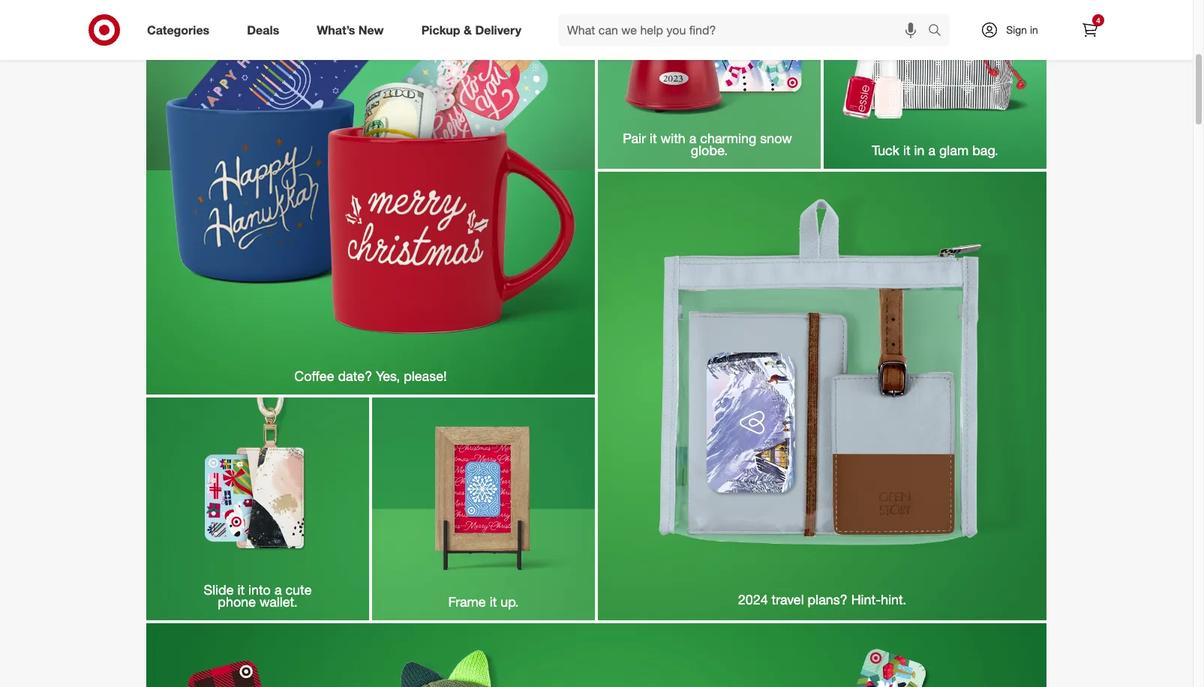 Task type: describe. For each thing, give the bounding box(es) containing it.
with
[[661, 130, 686, 146]]

1 horizontal spatial in
[[1030, 23, 1039, 36]]

it for slide
[[238, 582, 245, 598]]

2024 travel plans? hint-hint. button
[[598, 172, 1047, 621]]

pickup & delivery link
[[409, 14, 540, 47]]

phone
[[218, 594, 256, 611]]

hint-
[[852, 592, 881, 608]]

frame
[[448, 594, 486, 611]]

.
[[724, 142, 728, 159]]

sign in
[[1007, 23, 1039, 36]]

plans?
[[808, 592, 848, 608]]

pickup
[[422, 22, 460, 37]]

4 link
[[1074, 14, 1107, 47]]

deals
[[247, 22, 279, 37]]

coffee date? yes, please! button
[[146, 0, 595, 395]]

slide
[[204, 582, 234, 598]]

please!
[[404, 368, 447, 385]]

travel
[[772, 592, 804, 608]]

categories link
[[134, 14, 228, 47]]

a for cute
[[275, 582, 282, 598]]

women's buffalo check plaid cozy crew socks with gift card holder - wondershop™ red/black 4-10, red plaid target giftcard $10, baby dinosaur beanie - cat & jack™ green 12-24m, dino christmas target giftcard $200, puffer mittens - a new day™ blue, starbucks gift card $15 (email delivery), women's santa cozy crew socks with gift card holder - wondershop™ red/white 4-10, santa surprise target giftcard image
[[146, 624, 1047, 687]]

cute
[[286, 582, 312, 598]]

delivery
[[475, 22, 522, 37]]

pair
[[623, 130, 646, 146]]

it for tuck
[[904, 142, 911, 159]]

wallet.
[[260, 594, 298, 611]]

2024 travel plans? hint-hint.
[[738, 592, 911, 608]]

a for charming
[[690, 130, 697, 146]]

it for frame
[[490, 594, 497, 611]]

glam
[[940, 142, 969, 159]]

up.
[[501, 594, 519, 611]]

&
[[464, 22, 472, 37]]

tuck it in a glam bag.
[[872, 142, 999, 159]]

2024
[[738, 592, 768, 608]]

frame it up.
[[448, 594, 519, 611]]



Task type: locate. For each thing, give the bounding box(es) containing it.
what's new
[[317, 22, 384, 37]]

a inside slide it into a cute phone wallet.
[[275, 582, 282, 598]]

a inside pair it with a charming snow globe
[[690, 130, 697, 146]]

search button
[[922, 14, 958, 50]]

it right the pair
[[650, 130, 657, 146]]

snow
[[760, 130, 792, 146]]

into
[[249, 582, 271, 598]]

bag.
[[973, 142, 999, 159]]

charming
[[700, 130, 757, 146]]

a inside button
[[929, 142, 936, 159]]

it for pair
[[650, 130, 657, 146]]

frame it up. button
[[372, 398, 595, 621]]

0 horizontal spatial a
[[275, 582, 282, 598]]

in right sign
[[1030, 23, 1039, 36]]

0 vertical spatial in
[[1030, 23, 1039, 36]]

categories
[[147, 22, 210, 37]]

what's
[[317, 22, 355, 37]]

1 vertical spatial in
[[915, 142, 925, 159]]

coffee date? yes, please!
[[294, 368, 451, 385]]

hint.
[[881, 592, 907, 608]]

sign
[[1007, 23, 1028, 36]]

coffee
[[294, 368, 334, 385]]

it left into
[[238, 582, 245, 598]]

4
[[1097, 16, 1101, 25]]

it left up. at the left of the page
[[490, 594, 497, 611]]

deals link
[[234, 14, 298, 47]]

a left glam at the top
[[929, 142, 936, 159]]

sign in link
[[968, 14, 1062, 47]]

tuck
[[872, 142, 900, 159]]

search
[[922, 24, 958, 39]]

1 horizontal spatial a
[[690, 130, 697, 146]]

globe
[[691, 142, 724, 159]]

pair it with a charming snow globe
[[623, 130, 796, 159]]

what's new link
[[304, 14, 403, 47]]

in right 'tuck' at right
[[915, 142, 925, 159]]

it inside tuck it in a glam bag. button
[[904, 142, 911, 159]]

2 horizontal spatial a
[[929, 142, 936, 159]]

it inside frame it up. button
[[490, 594, 497, 611]]

slide it into a cute phone wallet.
[[204, 582, 316, 611]]

What can we help you find? suggestions appear below search field
[[558, 14, 932, 47]]

a
[[690, 130, 697, 146], [929, 142, 936, 159], [275, 582, 282, 598]]

0 horizontal spatial in
[[915, 142, 925, 159]]

tuck it in a glam bag. button
[[824, 0, 1047, 169]]

a right into
[[275, 582, 282, 598]]

it inside pair it with a charming snow globe
[[650, 130, 657, 146]]

a right with
[[690, 130, 697, 146]]

it inside slide it into a cute phone wallet.
[[238, 582, 245, 598]]

pickup & delivery
[[422, 22, 522, 37]]

a for glam
[[929, 142, 936, 159]]

yes,
[[376, 368, 400, 385]]

date?
[[338, 368, 372, 385]]

it
[[650, 130, 657, 146], [904, 142, 911, 159], [238, 582, 245, 598], [490, 594, 497, 611]]

in inside button
[[915, 142, 925, 159]]

new
[[359, 22, 384, 37]]

in
[[1030, 23, 1039, 36], [915, 142, 925, 159]]

it right 'tuck' at right
[[904, 142, 911, 159]]



Task type: vqa. For each thing, say whether or not it's contained in the screenshot.
Features button
no



